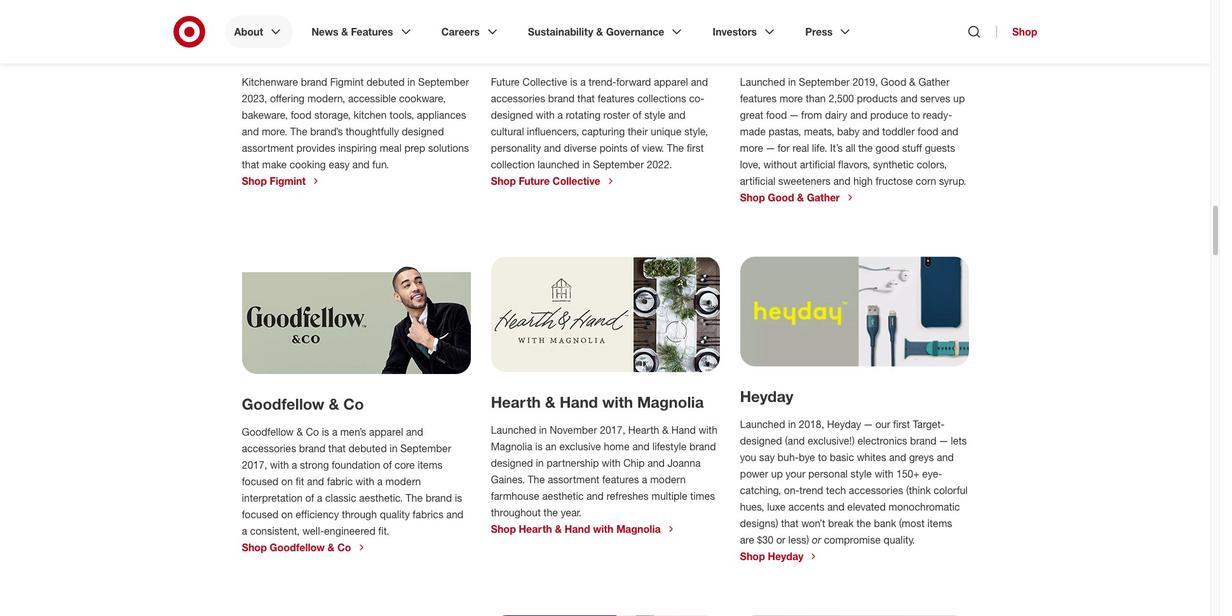 Task type: vqa. For each thing, say whether or not it's contained in the screenshot.
left then
no



Task type: describe. For each thing, give the bounding box(es) containing it.
solutions
[[428, 142, 469, 155]]

news
[[312, 25, 338, 38]]

collections
[[637, 92, 686, 105]]

a up efficiency
[[317, 492, 322, 505]]

2 on from the top
[[281, 508, 293, 521]]

and down flavors, in the top right of the page
[[833, 175, 851, 187]]

heyday inside or compromise quality. shop heyday
[[768, 550, 804, 563]]

strong
[[300, 459, 329, 472]]

1 vertical spatial figmint
[[330, 76, 364, 89]]

greys
[[909, 451, 934, 464]]

that inside the launched in 2018, heyday — our first target- designed (and exclusive!) electronics brand — lets you say buh-bye to basic whites and greys and power up your personal style with 150+ eye- catching, on-trend tech accessories (think colorful hues, luxe accents and elevated monochromatic designs) that won't break the bank (most items are $30 or less)
[[781, 517, 799, 530]]

brand up fabrics
[[426, 492, 452, 505]]

of up their
[[633, 108, 642, 121]]

flavors,
[[838, 158, 870, 171]]

& left the governance
[[596, 25, 603, 38]]

2 horizontal spatial food
[[918, 125, 939, 138]]

launched for hearth & hand with magnolia
[[491, 424, 536, 437]]

engineered
[[324, 525, 376, 538]]

— left from
[[790, 109, 798, 121]]

meal
[[380, 142, 402, 155]]

graphical user interface image
[[740, 257, 969, 366]]

won't
[[802, 517, 825, 530]]

2,500
[[829, 92, 854, 105]]

synthetic
[[873, 158, 914, 171]]

and up produce
[[901, 92, 918, 105]]

chip
[[623, 457, 645, 470]]

shop good & gather link
[[740, 191, 855, 204]]

and down the lifestyle
[[648, 457, 665, 470]]

accents
[[789, 501, 825, 513]]

fun.
[[372, 159, 389, 171]]

with down "home"
[[602, 457, 621, 470]]

0 vertical spatial gather
[[919, 76, 950, 88]]

target-
[[913, 418, 945, 431]]

& inside "goodfellow & co is a men's apparel and accessories brand that debuted in september 2017, with a strong foundation of core items focused on fit and fabric with a modern interpretation of a classic aesthetic. the brand is focused on efficiency through quality fabrics and a consistent, well-engineered fit. shop goodfellow & co"
[[297, 426, 303, 439]]

efficiency
[[296, 508, 339, 521]]

a up influencers,
[[558, 108, 563, 121]]

modern for hearth & hand with magnolia
[[650, 473, 686, 486]]

cooking
[[290, 159, 326, 171]]

launched for future collective is a trend-forward apparel and accessories brand that features collections co- designed with a rotating roster of style and cultural influencers, capturing their unique style, personality and diverse points of view. the first collection launched in september 2022.
[[740, 76, 785, 88]]

in inside future collective is a trend-forward apparel and accessories brand that features collections co- designed with a rotating roster of style and cultural influencers, capturing their unique style, personality and diverse points of view. the first collection launched in september 2022. shop future collective
[[582, 158, 590, 171]]

year.
[[561, 507, 582, 519]]

exclusive!)
[[808, 434, 855, 447]]

view.
[[642, 141, 664, 154]]

their
[[628, 125, 648, 138]]

with up joanna
[[699, 424, 718, 437]]

text image
[[491, 257, 720, 372]]

0 vertical spatial co
[[343, 395, 364, 414]]

without
[[764, 158, 797, 171]]

0 vertical spatial hearth
[[491, 393, 541, 412]]

and right the fit
[[307, 475, 324, 488]]

& down sweeteners
[[797, 191, 804, 204]]

the inside launched in september 2019, good & gather features more than 2,500 products and serves up great food — from dairy and produce to ready- made pastas, meats, baby and toddler food and more — for real life. it's all the good stuff guests love, without artificial flavors, synthetic colors, artificial sweeteners and high fructose corn syrup. shop good & gather
[[858, 142, 873, 154]]

compromise
[[824, 534, 881, 546]]

1 on from the top
[[281, 475, 293, 488]]

capturing
[[582, 125, 625, 138]]

a left consistent,
[[242, 525, 247, 538]]

quality
[[380, 508, 410, 521]]

investors link
[[704, 15, 786, 48]]

careers
[[441, 25, 480, 38]]

1 vertical spatial more
[[740, 142, 763, 154]]

love,
[[740, 158, 761, 171]]

a inside 'launched in november 2017, hearth & hand with magnolia is an exclusive home and lifestyle brand designed in partnership with chip and joanna gaines. the assortment features a modern farmhouse aesthetic and refreshes multiple times throughout the year. shop hearth & hand with magnolia'
[[642, 473, 647, 486]]

times
[[690, 490, 715, 503]]

good
[[876, 142, 900, 154]]

debuted inside "goodfellow & co is a men's apparel and accessories brand that debuted in september 2017, with a strong foundation of core items focused on fit and fabric with a modern interpretation of a classic aesthetic. the brand is focused on efficiency through quality fabrics and a consistent, well-engineered fit. shop goodfellow & co"
[[349, 442, 387, 455]]

an
[[546, 440, 557, 453]]

& up november
[[545, 393, 556, 412]]

co-
[[689, 92, 704, 105]]

press link
[[796, 15, 862, 48]]

& right 2019,
[[909, 76, 916, 88]]

of down their
[[631, 141, 639, 154]]

exclusive
[[559, 440, 601, 453]]

hearth & hand with magnolia
[[491, 393, 704, 412]]

accessories inside the launched in 2018, heyday — our first target- designed (and exclusive!) electronics brand — lets you say buh-bye to basic whites and greys and power up your personal style with 150+ eye- catching, on-trend tech accessories (think colorful hues, luxe accents and elevated monochromatic designs) that won't break the bank (most items are $30 or less)
[[849, 484, 903, 497]]

roster
[[603, 108, 630, 121]]

stuff
[[902, 142, 922, 154]]

and down inspiring
[[352, 159, 370, 171]]

press
[[805, 25, 833, 38]]

shop inside future collective is a trend-forward apparel and accessories brand that features collections co- designed with a rotating roster of style and cultural influencers, capturing their unique style, personality and diverse points of view. the first collection launched in september 2022. shop future collective
[[491, 175, 516, 187]]

and up baby
[[850, 109, 868, 121]]

the inside future collective is a trend-forward apparel and accessories brand that features collections co- designed with a rotating roster of style and cultural influencers, capturing their unique style, personality and diverse points of view. the first collection launched in september 2022. shop future collective
[[667, 141, 684, 154]]

foundation
[[332, 459, 380, 472]]

men's
[[340, 426, 366, 439]]

than
[[806, 92, 826, 105]]

brand's
[[310, 125, 343, 138]]

shop inside 'launched in november 2017, hearth & hand with magnolia is an exclusive home and lifestyle brand designed in partnership with chip and joanna gaines. the assortment features a modern farmhouse aesthetic and refreshes multiple times throughout the year. shop hearth & hand with magnolia'
[[491, 523, 516, 536]]

— left lets
[[939, 434, 948, 447]]

2 vertical spatial figmint
[[270, 175, 306, 188]]

rotating
[[566, 108, 601, 121]]

or inside or compromise quality. shop heyday
[[812, 534, 821, 546]]

provides
[[296, 142, 335, 155]]

and up eye-
[[937, 451, 954, 464]]

(and
[[785, 434, 805, 447]]

accessories inside future collective is a trend-forward apparel and accessories brand that features collections co- designed with a rotating roster of style and cultural influencers, capturing their unique style, personality and diverse points of view. the first collection launched in september 2022. shop future collective
[[491, 92, 545, 105]]

brand inside kitchenware brand figmint debuted in september 2023, offering modern, accessible cookware, bakeware, food storage, kitchen tools, appliances and more. the brand's thoughtfully designed assortment provides inspiring meal prep solutions that make cooking easy and fun. shop figmint
[[301, 76, 327, 89]]

shop hearth & hand with magnolia link
[[491, 523, 676, 536]]

fructose
[[876, 175, 913, 187]]

1 vertical spatial collective
[[553, 175, 600, 187]]

a up the fit
[[292, 459, 297, 472]]

november
[[550, 424, 597, 437]]

joanna
[[668, 457, 701, 470]]

and up unique
[[668, 108, 686, 121]]

0 horizontal spatial gather
[[807, 191, 840, 204]]

through
[[342, 508, 377, 521]]

with up "home"
[[602, 393, 633, 412]]

the inside "goodfellow & co is a men's apparel and accessories brand that debuted in september 2017, with a strong foundation of core items focused on fit and fabric with a modern interpretation of a classic aesthetic. the brand is focused on efficiency through quality fabrics and a consistent, well-engineered fit. shop goodfellow & co"
[[406, 492, 423, 505]]

0 vertical spatial magnolia
[[637, 393, 704, 412]]

2 focused from the top
[[242, 508, 279, 521]]

co inside "goodfellow & co is a men's apparel and accessories brand that debuted in september 2017, with a strong foundation of core items focused on fit and fabric with a modern interpretation of a classic aesthetic. the brand is focused on efficiency through quality fabrics and a consistent, well-engineered fit. shop goodfellow & co"
[[337, 541, 351, 554]]

of up efficiency
[[305, 492, 314, 505]]

and up guests
[[941, 125, 959, 138]]

brand inside 'launched in november 2017, hearth & hand with magnolia is an exclusive home and lifestyle brand designed in partnership with chip and joanna gaines. the assortment features a modern farmhouse aesthetic and refreshes multiple times throughout the year. shop hearth & hand with magnolia'
[[690, 440, 716, 453]]

heyday inside the launched in 2018, heyday — our first target- designed (and exclusive!) electronics brand — lets you say buh-bye to basic whites and greys and power up your personal style with 150+ eye- catching, on-trend tech accessories (think colorful hues, luxe accents and elevated monochromatic designs) that won't break the bank (most items are $30 or less)
[[827, 418, 861, 431]]

toddler
[[882, 125, 915, 138]]

2017, inside 'launched in november 2017, hearth & hand with magnolia is an exclusive home and lifestyle brand designed in partnership with chip and joanna gaines. the assortment features a modern farmhouse aesthetic and refreshes multiple times throughout the year. shop hearth & hand with magnolia'
[[600, 424, 625, 437]]

in inside launched in september 2019, good & gather features more than 2,500 products and serves up great food — from dairy and produce to ready- made pastas, meats, baby and toddler food and more — for real life. it's all the good stuff guests love, without artificial flavors, synthetic colors, artificial sweeteners and high fructose corn syrup. shop good & gather
[[788, 76, 796, 88]]

shop figmint link
[[242, 175, 321, 188]]

ready-
[[923, 109, 952, 121]]

in inside kitchenware brand figmint debuted in september 2023, offering modern, accessible cookware, bakeware, food storage, kitchen tools, appliances and more. the brand's thoughtfully designed assortment provides inspiring meal prep solutions that make cooking easy and fun. shop figmint
[[407, 76, 415, 89]]

1 vertical spatial magnolia
[[491, 440, 533, 453]]

features
[[351, 25, 393, 38]]

pastas,
[[769, 125, 801, 138]]

farmhouse
[[491, 490, 539, 503]]

sweeteners
[[778, 175, 831, 187]]

1 vertical spatial future
[[519, 175, 550, 187]]

1 horizontal spatial more
[[780, 92, 803, 105]]

luxe
[[767, 501, 786, 513]]

features inside future collective is a trend-forward apparel and accessories brand that features collections co- designed with a rotating roster of style and cultural influencers, capturing their unique style, personality and diverse points of view. the first collection launched in september 2022. shop future collective
[[598, 92, 635, 105]]

1 vertical spatial hand
[[671, 424, 696, 437]]

or compromise quality. shop heyday
[[740, 534, 915, 563]]

the inside kitchenware brand figmint debuted in september 2023, offering modern, accessible cookware, bakeware, food storage, kitchen tools, appliances and more. the brand's thoughtfully designed assortment provides inspiring meal prep solutions that make cooking easy and fun. shop figmint
[[290, 125, 307, 138]]

with inside the launched in 2018, heyday — our first target- designed (and exclusive!) electronics brand — lets you say buh-bye to basic whites and greys and power up your personal style with 150+ eye- catching, on-trend tech accessories (think colorful hues, luxe accents and elevated monochromatic designs) that won't break the bank (most items are $30 or less)
[[875, 467, 894, 480]]

cookware,
[[399, 92, 446, 105]]

lifestyle
[[652, 440, 687, 453]]

and down influencers,
[[544, 141, 561, 154]]

is inside 'launched in november 2017, hearth & hand with magnolia is an exclusive home and lifestyle brand designed in partnership with chip and joanna gaines. the assortment features a modern farmhouse aesthetic and refreshes multiple times throughout the year. shop hearth & hand with magnolia'
[[535, 440, 543, 453]]

(most
[[899, 517, 925, 530]]

products
[[857, 92, 898, 105]]

eye-
[[922, 467, 942, 480]]

tech
[[826, 484, 846, 497]]

power
[[740, 467, 768, 480]]

well-
[[303, 525, 324, 538]]

colors,
[[917, 158, 947, 171]]

in inside "goodfellow & co is a men's apparel and accessories brand that debuted in september 2017, with a strong foundation of core items focused on fit and fabric with a modern interpretation of a classic aesthetic. the brand is focused on efficiency through quality fabrics and a consistent, well-engineered fit. shop goodfellow & co"
[[390, 442, 398, 455]]

offering
[[270, 92, 305, 105]]

sustainability & governance link
[[519, 15, 694, 48]]

all
[[846, 142, 856, 154]]

sustainability & governance
[[528, 25, 664, 38]]

interpretation
[[242, 492, 303, 505]]

and right fabrics
[[446, 508, 464, 521]]

a right co is
[[332, 426, 337, 439]]

1 horizontal spatial food
[[766, 109, 787, 121]]

and up chip
[[633, 440, 650, 453]]

and up 150+
[[889, 451, 906, 464]]

apparel inside "goodfellow & co is a men's apparel and accessories brand that debuted in september 2017, with a strong foundation of core items focused on fit and fabric with a modern interpretation of a classic aesthetic. the brand is focused on efficiency through quality fabrics and a consistent, well-engineered fit. shop goodfellow & co"
[[369, 426, 403, 439]]

with down foundation
[[356, 475, 374, 488]]

and down the bakeware,
[[242, 125, 259, 138]]

monochromatic
[[889, 501, 960, 513]]

& right news
[[341, 25, 348, 38]]

up inside the launched in 2018, heyday — our first target- designed (and exclusive!) electronics brand — lets you say buh-bye to basic whites and greys and power up your personal style with 150+ eye- catching, on-trend tech accessories (think colorful hues, luxe accents and elevated monochromatic designs) that won't break the bank (most items are $30 or less)
[[771, 467, 783, 480]]

0 vertical spatial hand
[[560, 393, 598, 412]]

make
[[262, 159, 287, 171]]

and down tech at the bottom of page
[[827, 501, 845, 513]]

fabric
[[327, 475, 353, 488]]

trend
[[800, 484, 823, 497]]

0 vertical spatial good
[[881, 76, 907, 88]]

2022.
[[647, 158, 672, 171]]

fabrics
[[413, 508, 444, 521]]

september inside launched in september 2019, good & gather features more than 2,500 products and serves up great food — from dairy and produce to ready- made pastas, meats, baby and toddler food and more — for real life. it's all the good stuff guests love, without artificial flavors, synthetic colors, artificial sweeteners and high fructose corn syrup. shop good & gather
[[799, 76, 850, 88]]

2 vertical spatial hearth
[[519, 523, 552, 536]]

serves
[[920, 92, 951, 105]]

aesthetic.
[[359, 492, 403, 505]]

to inside the launched in 2018, heyday — our first target- designed (and exclusive!) electronics brand — lets you say buh-bye to basic whites and greys and power up your personal style with 150+ eye- catching, on-trend tech accessories (think colorful hues, luxe accents and elevated monochromatic designs) that won't break the bank (most items are $30 or less)
[[818, 451, 827, 464]]



Task type: locate. For each thing, give the bounding box(es) containing it.
1 vertical spatial accessories
[[242, 442, 296, 455]]

items
[[418, 459, 443, 472], [928, 517, 952, 530]]

september up core
[[400, 442, 451, 455]]

0 horizontal spatial up
[[771, 467, 783, 480]]

magnolia
[[637, 393, 704, 412], [491, 440, 533, 453], [616, 523, 661, 536]]

brand inside the launched in 2018, heyday — our first target- designed (and exclusive!) electronics brand — lets you say buh-bye to basic whites and greys and power up your personal style with 150+ eye- catching, on-trend tech accessories (think colorful hues, luxe accents and elevated monochromatic designs) that won't break the bank (most items are $30 or less)
[[910, 434, 937, 447]]

brand up the rotating
[[548, 92, 575, 105]]

on up consistent,
[[281, 508, 293, 521]]

food
[[766, 109, 787, 121], [291, 109, 312, 122], [918, 125, 939, 138]]

consistent,
[[250, 525, 300, 538]]

apparel right men's
[[369, 426, 403, 439]]

shop inside kitchenware brand figmint debuted in september 2023, offering modern, accessible cookware, bakeware, food storage, kitchen tools, appliances and more. the brand's thoughtfully designed assortment provides inspiring meal prep solutions that make cooking easy and fun. shop figmint
[[242, 175, 267, 188]]

0 vertical spatial focused
[[242, 475, 279, 488]]

influencers,
[[527, 125, 579, 138]]

say
[[759, 451, 775, 464]]

shop inside launched in september 2019, good & gather features more than 2,500 products and serves up great food — from dairy and produce to ready- made pastas, meats, baby and toddler food and more — for real life. it's all the good stuff guests love, without artificial flavors, synthetic colors, artificial sweeteners and high fructose corn syrup. shop good & gather
[[740, 191, 765, 204]]

0 horizontal spatial artificial
[[740, 175, 776, 187]]

accessories up the fit
[[242, 442, 296, 455]]

& down year.
[[555, 523, 562, 536]]

up right serves
[[953, 92, 965, 105]]

2 vertical spatial accessories
[[849, 484, 903, 497]]

0 horizontal spatial modern
[[386, 475, 421, 488]]

& up co is
[[329, 395, 339, 414]]

0 horizontal spatial style
[[644, 108, 666, 121]]

lets
[[951, 434, 967, 447]]

corn
[[916, 175, 936, 187]]

1 vertical spatial up
[[771, 467, 783, 480]]

are
[[740, 534, 754, 546]]

goodfellow
[[242, 395, 324, 414], [242, 426, 294, 439]]

150+
[[896, 467, 920, 480]]

2 vertical spatial is
[[455, 492, 462, 505]]

1 focused from the top
[[242, 475, 279, 488]]

september inside "goodfellow & co is a men's apparel and accessories brand that debuted in september 2017, with a strong foundation of core items focused on fit and fabric with a modern interpretation of a classic aesthetic. the brand is focused on efficiency through quality fabrics and a consistent, well-engineered fit. shop goodfellow & co"
[[400, 442, 451, 455]]

1 horizontal spatial to
[[911, 109, 920, 121]]

a left trend-
[[580, 75, 586, 88]]

items inside "goodfellow & co is a men's apparel and accessories brand that debuted in september 2017, with a strong foundation of core items focused on fit and fabric with a modern interpretation of a classic aesthetic. the brand is focused on efficiency through quality fabrics and a consistent, well-engineered fit. shop goodfellow & co"
[[418, 459, 443, 472]]

whites
[[857, 451, 886, 464]]

or inside the launched in 2018, heyday — our first target- designed (and exclusive!) electronics brand — lets you say buh-bye to basic whites and greys and power up your personal style with 150+ eye- catching, on-trend tech accessories (think colorful hues, luxe accents and elevated monochromatic designs) that won't break the bank (most items are $30 or less)
[[776, 534, 786, 546]]

accessories inside "goodfellow & co is a men's apparel and accessories brand that debuted in september 2017, with a strong foundation of core items focused on fit and fabric with a modern interpretation of a classic aesthetic. the brand is focused on efficiency through quality fabrics and a consistent, well-engineered fit. shop goodfellow & co"
[[242, 442, 296, 455]]

kitchenware brand figmint debuted in september 2023, offering modern, accessible cookware, bakeware, food storage, kitchen tools, appliances and more. the brand's thoughtfully designed assortment provides inspiring meal prep solutions that make cooking easy and fun. shop figmint
[[242, 76, 469, 188]]

0 vertical spatial up
[[953, 92, 965, 105]]

a up the aesthetic.
[[377, 475, 383, 488]]

accessories up elevated
[[849, 484, 903, 497]]

more down made at the top right of the page
[[740, 142, 763, 154]]

brand
[[301, 76, 327, 89], [548, 92, 575, 105], [910, 434, 937, 447], [690, 440, 716, 453], [299, 442, 325, 455], [426, 492, 452, 505]]

aesthetic and refreshes multiple
[[542, 490, 688, 503]]

shop future collective link
[[491, 175, 616, 187]]

0 vertical spatial 2017,
[[600, 424, 625, 437]]

sustainability
[[528, 25, 593, 38]]

heyday up exclusive!)
[[827, 418, 861, 431]]

is left farmhouse
[[455, 492, 462, 505]]

september up cookware,
[[418, 76, 469, 89]]

1 vertical spatial to
[[818, 451, 827, 464]]

1 vertical spatial style
[[851, 467, 872, 480]]

2 horizontal spatial is
[[570, 75, 578, 88]]

accessories
[[491, 92, 545, 105], [242, 442, 296, 455], [849, 484, 903, 497]]

1 vertical spatial goodfellow
[[242, 426, 294, 439]]

brand up modern,
[[301, 76, 327, 89]]

1 vertical spatial apparel
[[369, 426, 403, 439]]

fit.
[[378, 525, 389, 538]]

launched up great
[[740, 76, 785, 88]]

colorful
[[934, 484, 968, 497]]

the down unique
[[667, 141, 684, 154]]

designed inside future collective is a trend-forward apparel and accessories brand that features collections co- designed with a rotating roster of style and cultural influencers, capturing their unique style, personality and diverse points of view. the first collection launched in september 2022. shop future collective
[[491, 108, 533, 121]]

of left core
[[383, 459, 392, 472]]

syrup.
[[939, 175, 966, 187]]

a down chip
[[642, 473, 647, 486]]

2 vertical spatial heyday
[[768, 550, 804, 563]]

1 vertical spatial gather
[[807, 191, 840, 204]]

launched
[[538, 158, 580, 171]]

magnolia down aesthetic and refreshes multiple
[[616, 523, 661, 536]]

catching,
[[740, 484, 781, 497]]

0 vertical spatial heyday
[[740, 387, 794, 406]]

the right all
[[858, 142, 873, 154]]

2 or from the left
[[812, 534, 821, 546]]

in down diverse
[[582, 158, 590, 171]]

is inside "goodfellow & co is a men's apparel and accessories brand that debuted in september 2017, with a strong foundation of core items focused on fit and fabric with a modern interpretation of a classic aesthetic. the brand is focused on efficiency through quality fabrics and a consistent, well-engineered fit. shop goodfellow & co"
[[455, 492, 462, 505]]

partnership
[[547, 457, 599, 470]]

september inside kitchenware brand figmint debuted in september 2023, offering modern, accessible cookware, bakeware, food storage, kitchen tools, appliances and more. the brand's thoughtfully designed assortment provides inspiring meal prep solutions that make cooking easy and fun. shop figmint
[[418, 76, 469, 89]]

is left an
[[535, 440, 543, 453]]

heyday down less)
[[768, 550, 804, 563]]

1 vertical spatial artificial
[[740, 175, 776, 187]]

goodfellow for goodfellow & co
[[242, 395, 324, 414]]

september
[[799, 76, 850, 88], [418, 76, 469, 89], [593, 158, 644, 171], [400, 442, 451, 455]]

0 vertical spatial future
[[491, 75, 520, 88]]

hand down year.
[[565, 523, 590, 536]]

and right baby
[[863, 125, 880, 138]]

apparel up collections
[[654, 75, 688, 88]]

collection
[[491, 158, 535, 171]]

0 horizontal spatial 2017,
[[242, 459, 267, 472]]

designed up prep
[[402, 125, 444, 138]]

2 vertical spatial magnolia
[[616, 523, 661, 536]]

accessible
[[348, 92, 396, 105]]

&
[[341, 25, 348, 38], [596, 25, 603, 38], [909, 76, 916, 88], [797, 191, 804, 204], [545, 393, 556, 412], [329, 395, 339, 414], [662, 424, 669, 437], [297, 426, 303, 439], [555, 523, 562, 536]]

future collective is a trend-forward apparel and accessories brand that features collections co- designed with a rotating roster of style and cultural influencers, capturing their unique style, personality and diverse points of view. the first collection launched in september 2022. shop future collective
[[491, 75, 708, 187]]

1 vertical spatial 2017,
[[242, 459, 267, 472]]

2017,
[[600, 424, 625, 437], [242, 459, 267, 472]]

1 horizontal spatial is
[[535, 440, 543, 453]]

bye
[[799, 451, 815, 464]]

assortment down the "partnership"
[[548, 473, 600, 486]]

0 horizontal spatial more
[[740, 142, 763, 154]]

is inside future collective is a trend-forward apparel and accessories brand that features collections co- designed with a rotating roster of style and cultural influencers, capturing their unique style, personality and diverse points of view. the first collection launched in september 2022. shop future collective
[[570, 75, 578, 88]]

break
[[828, 517, 854, 530]]

0 horizontal spatial is
[[455, 492, 462, 505]]

future
[[491, 75, 520, 88], [519, 175, 550, 187]]

up inside launched in september 2019, good & gather features more than 2,500 products and serves up great food — from dairy and produce to ready- made pastas, meats, baby and toddler food and more — for real life. it's all the good stuff guests love, without artificial flavors, synthetic colors, artificial sweeteners and high fructose corn syrup. shop good & gather
[[953, 92, 965, 105]]

figmint
[[242, 45, 296, 64], [330, 76, 364, 89], [270, 175, 306, 188]]

to left ready-
[[911, 109, 920, 121]]

with down aesthetic and refreshes multiple
[[593, 523, 614, 536]]

1 vertical spatial items
[[928, 517, 952, 530]]

0 vertical spatial first
[[687, 141, 704, 154]]

0 vertical spatial artificial
[[800, 158, 835, 171]]

magnolia up gaines.
[[491, 440, 533, 453]]

about
[[234, 25, 263, 38]]

in up an
[[539, 424, 547, 437]]

with
[[536, 108, 555, 121], [602, 393, 633, 412], [699, 424, 718, 437], [602, 457, 621, 470], [270, 459, 289, 472], [875, 467, 894, 480], [356, 475, 374, 488], [593, 523, 614, 536]]

shop inside "goodfellow & co is a men's apparel and accessories brand that debuted in september 2017, with a strong foundation of core items focused on fit and fabric with a modern interpretation of a classic aesthetic. the brand is focused on efficiency through quality fabrics and a consistent, well-engineered fit. shop goodfellow & co"
[[242, 541, 267, 554]]

style inside the launched in 2018, heyday — our first target- designed (and exclusive!) electronics brand — lets you say buh-bye to basic whites and greys and power up your personal style with 150+ eye- catching, on-trend tech accessories (think colorful hues, luxe accents and elevated monochromatic designs) that won't break the bank (most items are $30 or less)
[[851, 467, 872, 480]]

2019,
[[853, 76, 878, 88]]

launched inside the launched in 2018, heyday — our first target- designed (and exclusive!) electronics brand — lets you say buh-bye to basic whites and greys and power up your personal style with 150+ eye- catching, on-trend tech accessories (think colorful hues, luxe accents and elevated monochromatic designs) that won't break the bank (most items are $30 or less)
[[740, 418, 785, 431]]

co up men's
[[343, 395, 364, 414]]

hues,
[[740, 501, 764, 513]]

for
[[778, 142, 790, 154]]

co down engineered
[[337, 541, 351, 554]]

that inside future collective is a trend-forward apparel and accessories brand that features collections co- designed with a rotating roster of style and cultural influencers, capturing their unique style, personality and diverse points of view. the first collection launched in september 2022. shop future collective
[[577, 92, 595, 105]]

0 vertical spatial more
[[780, 92, 803, 105]]

brand up joanna
[[690, 440, 716, 453]]

1 vertical spatial is
[[535, 440, 543, 453]]

1 horizontal spatial 2017,
[[600, 424, 625, 437]]

investors
[[713, 25, 757, 38]]

1 horizontal spatial good
[[881, 76, 907, 88]]

and up co-
[[691, 75, 708, 88]]

1 vertical spatial good
[[768, 191, 794, 204]]

goodfellow &
[[270, 541, 335, 554]]

1 horizontal spatial first
[[893, 418, 910, 431]]

0 vertical spatial style
[[644, 108, 666, 121]]

a man in a suit image
[[242, 257, 471, 374]]

0 horizontal spatial first
[[687, 141, 704, 154]]

with up interpretation
[[270, 459, 289, 472]]

2017, inside "goodfellow & co is a men's apparel and accessories brand that debuted in september 2017, with a strong foundation of core items focused on fit and fabric with a modern interpretation of a classic aesthetic. the brand is focused on efficiency through quality fabrics and a consistent, well-engineered fit. shop goodfellow & co"
[[242, 459, 267, 472]]

0 vertical spatial to
[[911, 109, 920, 121]]

fit
[[296, 475, 304, 488]]

produce
[[870, 109, 908, 121]]

0 horizontal spatial food
[[291, 109, 312, 122]]

2017, up "home"
[[600, 424, 625, 437]]

1 horizontal spatial assortment
[[548, 473, 600, 486]]

designed up cultural
[[491, 108, 533, 121]]

good down sweeteners
[[768, 191, 794, 204]]

1 horizontal spatial modern
[[650, 473, 686, 486]]

assortment inside 'launched in november 2017, hearth & hand with magnolia is an exclusive home and lifestyle brand designed in partnership with chip and joanna gaines. the assortment features a modern farmhouse aesthetic and refreshes multiple times throughout the year. shop hearth & hand with magnolia'
[[548, 473, 600, 486]]

on-
[[784, 484, 800, 497]]

0 vertical spatial figmint
[[242, 45, 296, 64]]

about link
[[225, 15, 292, 48]]

shop heyday link
[[740, 550, 819, 563]]

the down elevated
[[857, 517, 871, 530]]

goodfellow & co
[[242, 395, 364, 414]]

quality.
[[884, 534, 915, 546]]

modern inside 'launched in november 2017, hearth & hand with magnolia is an exclusive home and lifestyle brand designed in partnership with chip and joanna gaines. the assortment features a modern farmhouse aesthetic and refreshes multiple times throughout the year. shop hearth & hand with magnolia'
[[650, 473, 686, 486]]

designed up gaines.
[[491, 457, 533, 470]]

1 vertical spatial assortment
[[548, 473, 600, 486]]

from
[[801, 109, 822, 121]]

debuted inside kitchenware brand figmint debuted in september 2023, offering modern, accessible cookware, bakeware, food storage, kitchen tools, appliances and more. the brand's thoughtfully designed assortment provides inspiring meal prep solutions that make cooking easy and fun. shop figmint
[[366, 76, 405, 89]]

0 horizontal spatial good
[[768, 191, 794, 204]]

september up the than
[[799, 76, 850, 88]]

great
[[740, 109, 763, 121]]

food up pastas,
[[766, 109, 787, 121]]

heyday up (and
[[740, 387, 794, 406]]

gather down sweeteners
[[807, 191, 840, 204]]

figmint down the make
[[270, 175, 306, 188]]

0 horizontal spatial accessories
[[242, 442, 296, 455]]

modern for goodfellow & co
[[386, 475, 421, 488]]

figmint up "kitchenware"
[[242, 45, 296, 64]]

to inside launched in september 2019, good & gather features more than 2,500 products and serves up great food — from dairy and produce to ready- made pastas, meats, baby and toddler food and more — for real life. it's all the good stuff guests love, without artificial flavors, synthetic colors, artificial sweeteners and high fructose corn syrup. shop good & gather
[[911, 109, 920, 121]]

kitchenware
[[242, 76, 298, 89]]

1 horizontal spatial gather
[[919, 76, 950, 88]]

buh-
[[778, 451, 799, 464]]

points
[[600, 141, 628, 154]]

2 goodfellow from the top
[[242, 426, 294, 439]]

with down whites
[[875, 467, 894, 480]]

1 horizontal spatial or
[[812, 534, 821, 546]]

to right bye
[[818, 451, 827, 464]]

designed inside 'launched in november 2017, hearth & hand with magnolia is an exclusive home and lifestyle brand designed in partnership with chip and joanna gaines. the assortment features a modern farmhouse aesthetic and refreshes multiple times throughout the year. shop hearth & hand with magnolia'
[[491, 457, 533, 470]]

made
[[740, 125, 766, 138]]

1 vertical spatial co
[[337, 541, 351, 554]]

1 vertical spatial hearth
[[628, 424, 659, 437]]

0 vertical spatial goodfellow
[[242, 395, 324, 414]]

1 vertical spatial first
[[893, 418, 910, 431]]

shop goodfellow & co link
[[242, 541, 366, 554]]

the up fabrics
[[406, 492, 423, 505]]

modern down core
[[386, 475, 421, 488]]

0 horizontal spatial or
[[776, 534, 786, 546]]

0 vertical spatial items
[[418, 459, 443, 472]]

a
[[580, 75, 586, 88], [558, 108, 563, 121], [332, 426, 337, 439], [292, 459, 297, 472], [642, 473, 647, 486], [377, 475, 383, 488], [317, 492, 322, 505], [242, 525, 247, 538]]

accessories up cultural
[[491, 92, 545, 105]]

and up core
[[406, 426, 423, 439]]

to
[[911, 109, 920, 121], [818, 451, 827, 464]]

2 horizontal spatial accessories
[[849, 484, 903, 497]]

modern inside "goodfellow & co is a men's apparel and accessories brand that debuted in september 2017, with a strong foundation of core items focused on fit and fabric with a modern interpretation of a classic aesthetic. the brand is focused on efficiency through quality fabrics and a consistent, well-engineered fit. shop goodfellow & co"
[[386, 475, 421, 488]]

1 horizontal spatial items
[[928, 517, 952, 530]]

in inside the launched in 2018, heyday — our first target- designed (and exclusive!) electronics brand — lets you say buh-bye to basic whites and greys and power up your personal style with 150+ eye- catching, on-trend tech accessories (think colorful hues, luxe accents and elevated monochromatic designs) that won't break the bank (most items are $30 or less)
[[788, 418, 796, 431]]

first right our
[[893, 418, 910, 431]]

features inside 'launched in november 2017, hearth & hand with magnolia is an exclusive home and lifestyle brand designed in partnership with chip and joanna gaines. the assortment features a modern farmhouse aesthetic and refreshes multiple times throughout the year. shop hearth & hand with magnolia'
[[602, 473, 639, 486]]

& up the lifestyle
[[662, 424, 669, 437]]

launched in 2018, heyday — our first target- designed (and exclusive!) electronics brand — lets you say buh-bye to basic whites and greys and power up your personal style with 150+ eye- catching, on-trend tech accessories (think colorful hues, luxe accents and elevated monochromatic designs) that won't break the bank (most items are $30 or less)
[[740, 418, 968, 546]]

1 or from the left
[[776, 534, 786, 546]]

features up great
[[740, 92, 777, 105]]

1 horizontal spatial accessories
[[491, 92, 545, 105]]

0 vertical spatial is
[[570, 75, 578, 88]]

1 goodfellow from the top
[[242, 395, 324, 414]]

0 vertical spatial accessories
[[491, 92, 545, 105]]

1 vertical spatial heyday
[[827, 418, 861, 431]]

— left for
[[766, 142, 775, 154]]

collective up influencers,
[[523, 75, 567, 88]]

first down style,
[[687, 141, 704, 154]]

1 vertical spatial on
[[281, 508, 293, 521]]

launched inside launched in september 2019, good & gather features more than 2,500 products and serves up great food — from dairy and produce to ready- made pastas, meats, baby and toddler food and more — for real life. it's all the good stuff guests love, without artificial flavors, synthetic colors, artificial sweeteners and high fructose corn syrup. shop good & gather
[[740, 76, 785, 88]]

good up products
[[881, 76, 907, 88]]

0 vertical spatial collective
[[523, 75, 567, 88]]

debuted up foundation
[[349, 442, 387, 455]]

that up less)
[[781, 517, 799, 530]]

features up aesthetic and refreshes multiple
[[602, 473, 639, 486]]

1 horizontal spatial up
[[953, 92, 965, 105]]

the inside 'launched in november 2017, hearth & hand with magnolia is an exclusive home and lifestyle brand designed in partnership with chip and joanna gaines. the assortment features a modern farmhouse aesthetic and refreshes multiple times throughout the year. shop hearth & hand with magnolia'
[[528, 473, 545, 486]]

of
[[633, 108, 642, 121], [631, 141, 639, 154], [383, 459, 392, 472], [305, 492, 314, 505]]

designed inside kitchenware brand figmint debuted in september 2023, offering modern, accessible cookware, bakeware, food storage, kitchen tools, appliances and more. the brand's thoughtfully designed assortment provides inspiring meal prep solutions that make cooking easy and fun. shop figmint
[[402, 125, 444, 138]]

with inside future collective is a trend-forward apparel and accessories brand that features collections co- designed with a rotating roster of style and cultural influencers, capturing their unique style, personality and diverse points of view. the first collection launched in september 2022. shop future collective
[[536, 108, 555, 121]]

launched up gaines.
[[491, 424, 536, 437]]

or right $30
[[776, 534, 786, 546]]

core
[[395, 459, 415, 472]]

1 horizontal spatial artificial
[[800, 158, 835, 171]]

0 vertical spatial apparel
[[654, 75, 688, 88]]

features up "roster"
[[598, 92, 635, 105]]

1 horizontal spatial apparel
[[654, 75, 688, 88]]

the up provides at the top of page
[[290, 125, 307, 138]]

heyday
[[740, 387, 794, 406], [827, 418, 861, 431], [768, 550, 804, 563]]

2 vertical spatial hand
[[565, 523, 590, 536]]

the inside the launched in 2018, heyday — our first target- designed (and exclusive!) electronics brand — lets you say buh-bye to basic whites and greys and power up your personal style with 150+ eye- catching, on-trend tech accessories (think colorful hues, luxe accents and elevated monochromatic designs) that won't break the bank (most items are $30 or less)
[[857, 517, 871, 530]]

2023,
[[242, 92, 267, 105]]

1 vertical spatial debuted
[[349, 442, 387, 455]]

collective
[[523, 75, 567, 88], [553, 175, 600, 187]]

throughout
[[491, 507, 541, 519]]

good
[[881, 76, 907, 88], [768, 191, 794, 204]]

style
[[644, 108, 666, 121], [851, 467, 872, 480]]

designed inside the launched in 2018, heyday — our first target- designed (and exclusive!) electronics brand — lets you say buh-bye to basic whites and greys and power up your personal style with 150+ eye- catching, on-trend tech accessories (think colorful hues, luxe accents and elevated monochromatic designs) that won't break the bank (most items are $30 or less)
[[740, 434, 782, 447]]

that inside kitchenware brand figmint debuted in september 2023, offering modern, accessible cookware, bakeware, food storage, kitchen tools, appliances and more. the brand's thoughtfully designed assortment provides inspiring meal prep solutions that make cooking easy and fun. shop figmint
[[242, 159, 259, 171]]

0 vertical spatial debuted
[[366, 76, 405, 89]]

goodfellow inside "goodfellow & co is a men's apparel and accessories brand that debuted in september 2017, with a strong foundation of core items focused on fit and fabric with a modern interpretation of a classic aesthetic. the brand is focused on efficiency through quality fabrics and a consistent, well-engineered fit. shop goodfellow & co"
[[242, 426, 294, 439]]

september inside future collective is a trend-forward apparel and accessories brand that features collections co- designed with a rotating roster of style and cultural influencers, capturing their unique style, personality and diverse points of view. the first collection launched in september 2022. shop future collective
[[593, 158, 644, 171]]

figmint up modern,
[[330, 76, 364, 89]]

food inside kitchenware brand figmint debuted in september 2023, offering modern, accessible cookware, bakeware, food storage, kitchen tools, appliances and more. the brand's thoughtfully designed assortment provides inspiring meal prep solutions that make cooking easy and fun. shop figmint
[[291, 109, 312, 122]]

in left the "partnership"
[[536, 457, 544, 470]]

brand inside future collective is a trend-forward apparel and accessories brand that features collections co- designed with a rotating roster of style and cultural influencers, capturing their unique style, personality and diverse points of view. the first collection launched in september 2022. shop future collective
[[548, 92, 575, 105]]

hand up the lifestyle
[[671, 424, 696, 437]]

first inside the launched in 2018, heyday — our first target- designed (and exclusive!) electronics brand — lets you say buh-bye to basic whites and greys and power up your personal style with 150+ eye- catching, on-trend tech accessories (think colorful hues, luxe accents and elevated monochromatic designs) that won't break the bank (most items are $30 or less)
[[893, 418, 910, 431]]

0 horizontal spatial assortment
[[242, 142, 294, 155]]

hand up november
[[560, 393, 598, 412]]

— left our
[[864, 418, 873, 431]]

items inside the launched in 2018, heyday — our first target- designed (and exclusive!) electronics brand — lets you say buh-bye to basic whites and greys and power up your personal style with 150+ eye- catching, on-trend tech accessories (think colorful hues, luxe accents and elevated monochromatic designs) that won't break the bank (most items are $30 or less)
[[928, 517, 952, 530]]

brand up strong
[[299, 442, 325, 455]]

1 horizontal spatial style
[[851, 467, 872, 480]]

inspiring
[[338, 142, 377, 155]]

that inside "goodfellow & co is a men's apparel and accessories brand that debuted in september 2017, with a strong foundation of core items focused on fit and fabric with a modern interpretation of a classic aesthetic. the brand is focused on efficiency through quality fabrics and a consistent, well-engineered fit. shop goodfellow & co"
[[328, 442, 346, 455]]

0 vertical spatial on
[[281, 475, 293, 488]]

features
[[598, 92, 635, 105], [740, 92, 777, 105], [602, 473, 639, 486]]

goodfellow & co is a men's apparel and accessories brand that debuted in september 2017, with a strong foundation of core items focused on fit and fabric with a modern interpretation of a classic aesthetic. the brand is focused on efficiency through quality fabrics and a consistent, well-engineered fit. shop goodfellow & co
[[242, 426, 464, 554]]

apparel inside future collective is a trend-forward apparel and accessories brand that features collections co- designed with a rotating roster of style and cultural influencers, capturing their unique style, personality and diverse points of view. the first collection launched in september 2022. shop future collective
[[654, 75, 688, 88]]

launched inside 'launched in november 2017, hearth & hand with magnolia is an exclusive home and lifestyle brand designed in partnership with chip and joanna gaines. the assortment features a modern farmhouse aesthetic and refreshes multiple times throughout the year. shop hearth & hand with magnolia'
[[491, 424, 536, 437]]

style down whites
[[851, 467, 872, 480]]

debuted up accessible
[[366, 76, 405, 89]]

$30
[[757, 534, 774, 546]]

1 vertical spatial focused
[[242, 508, 279, 521]]

kitchen
[[354, 109, 387, 122]]

0 vertical spatial assortment
[[242, 142, 294, 155]]

0 horizontal spatial to
[[818, 451, 827, 464]]

features inside launched in september 2019, good & gather features more than 2,500 products and serves up great food — from dairy and produce to ready- made pastas, meats, baby and toddler food and more — for real life. it's all the good stuff guests love, without artificial flavors, synthetic colors, artificial sweeteners and high fructose corn syrup. shop good & gather
[[740, 92, 777, 105]]

designed
[[491, 108, 533, 121], [402, 125, 444, 138], [740, 434, 782, 447], [491, 457, 533, 470]]

the
[[858, 142, 873, 154], [544, 507, 558, 519], [857, 517, 871, 530]]

first inside future collective is a trend-forward apparel and accessories brand that features collections co- designed with a rotating roster of style and cultural influencers, capturing their unique style, personality and diverse points of view. the first collection launched in september 2022. shop future collective
[[687, 141, 704, 154]]

goodfellow for goodfellow & co is a men's apparel and accessories brand that debuted in september 2017, with a strong foundation of core items focused on fit and fabric with a modern interpretation of a classic aesthetic. the brand is focused on efficiency through quality fabrics and a consistent, well-engineered fit. shop goodfellow & co
[[242, 426, 294, 439]]

style inside future collective is a trend-forward apparel and accessories brand that features collections co- designed with a rotating roster of style and cultural influencers, capturing their unique style, personality and diverse points of view. the first collection launched in september 2022. shop future collective
[[644, 108, 666, 121]]

0 horizontal spatial items
[[418, 459, 443, 472]]

0 horizontal spatial apparel
[[369, 426, 403, 439]]

hand
[[560, 393, 598, 412], [671, 424, 696, 437], [565, 523, 590, 536]]

the left year.
[[544, 507, 558, 519]]

artificial down 'life.'
[[800, 158, 835, 171]]

that
[[577, 92, 595, 105], [242, 159, 259, 171], [328, 442, 346, 455], [781, 517, 799, 530]]

shop inside or compromise quality. shop heyday
[[740, 550, 765, 563]]

assortment inside kitchenware brand figmint debuted in september 2023, offering modern, accessible cookware, bakeware, food storage, kitchen tools, appliances and more. the brand's thoughtfully designed assortment provides inspiring meal prep solutions that make cooking easy and fun. shop figmint
[[242, 142, 294, 155]]

in up (and
[[788, 418, 796, 431]]

launched up say
[[740, 418, 785, 431]]

gather up serves
[[919, 76, 950, 88]]

hearth
[[491, 393, 541, 412], [628, 424, 659, 437], [519, 523, 552, 536]]

future down collection
[[519, 175, 550, 187]]

the inside 'launched in november 2017, hearth & hand with magnolia is an exclusive home and lifestyle brand designed in partnership with chip and joanna gaines. the assortment features a modern farmhouse aesthetic and refreshes multiple times throughout the year. shop hearth & hand with magnolia'
[[544, 507, 558, 519]]



